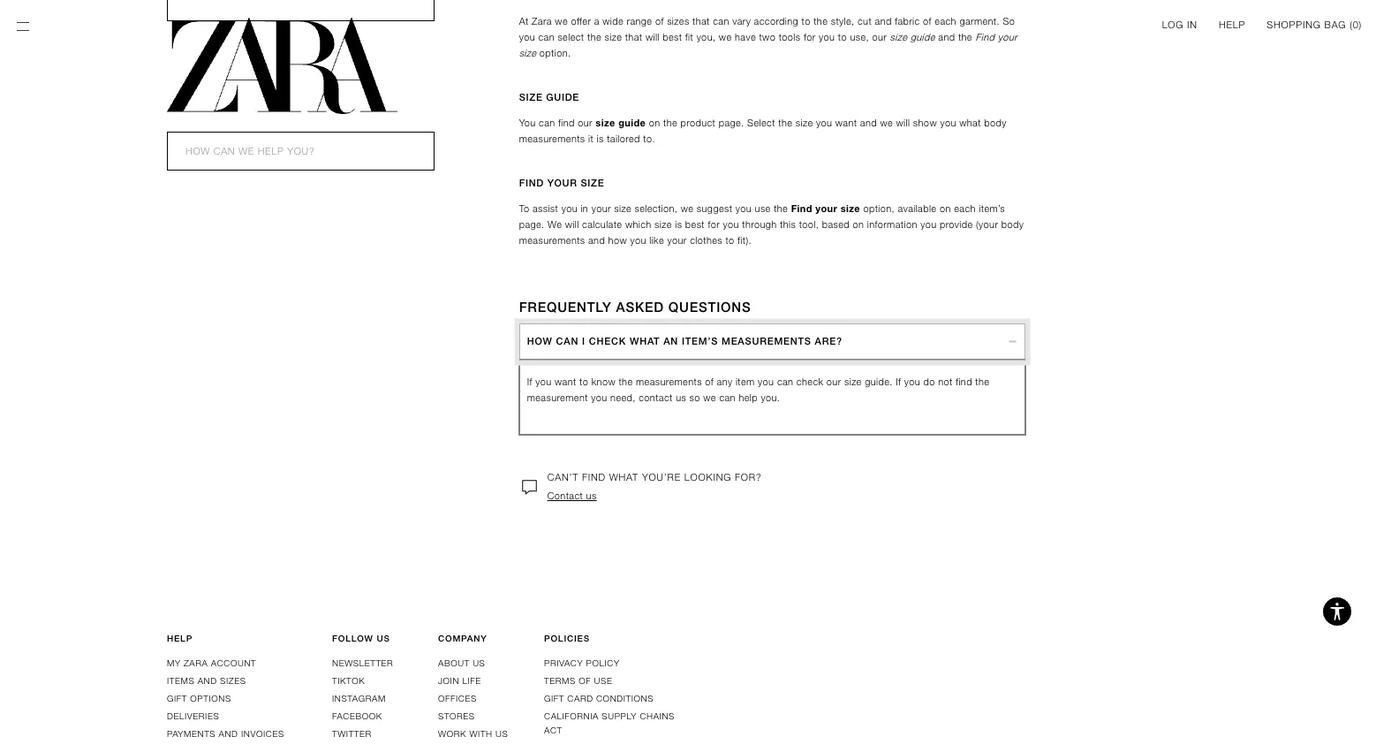 Task type: vqa. For each thing, say whether or not it's contained in the screenshot.
A
yes



Task type: locate. For each thing, give the bounding box(es) containing it.
on up to. on the top
[[649, 117, 661, 128]]

can down any
[[720, 392, 736, 403]]

use
[[755, 203, 771, 214]]

for down suggest
[[708, 219, 720, 230]]

size guide and the
[[890, 32, 976, 43]]

best down to assist you in your size selection, we suggest you use the find your size
[[686, 219, 705, 230]]

newsletter link
[[332, 658, 394, 668]]

0 horizontal spatial page.
[[519, 219, 545, 230]]

2 horizontal spatial will
[[897, 117, 911, 128]]

size inside option, available on each item's page. we will calculate which size is best for you through this tool, based on information you provide (your body measurements and how you like your clothes to fit).
[[655, 219, 672, 230]]

to left know
[[580, 376, 589, 387]]

1 horizontal spatial find
[[582, 472, 606, 483]]

your
[[998, 32, 1018, 43], [592, 203, 611, 214], [816, 203, 838, 214], [668, 235, 687, 246]]

will right we
[[565, 219, 579, 230]]

our inside if you want to know the measurements of any item you can check our size guide. if you do not find the measurement you need, contact us so we can help you.
[[827, 376, 842, 387]]

0 vertical spatial best
[[663, 32, 683, 43]]

find inside find your size
[[976, 32, 995, 43]]

0 horizontal spatial find
[[792, 203, 813, 214]]

measurements
[[722, 336, 812, 347]]

0 vertical spatial on
[[649, 117, 661, 128]]

tiktok
[[332, 675, 365, 686]]

card
[[568, 693, 593, 704]]

body right show
[[985, 117, 1007, 128]]

1 horizontal spatial on
[[853, 219, 865, 230]]

will inside on the product page. select the size you want and we will show you what body measurements it is tailored to.
[[897, 117, 911, 128]]

size right 'select'
[[796, 117, 813, 128]]

the right not
[[976, 376, 990, 387]]

find
[[976, 32, 995, 43], [792, 203, 813, 214]]

0 horizontal spatial for
[[708, 219, 720, 230]]

size left "guide."
[[845, 376, 862, 387]]

policies
[[544, 633, 590, 644]]

and
[[198, 675, 217, 686]]

looking
[[685, 472, 732, 483]]

1 vertical spatial measurements
[[519, 235, 585, 246]]

on the product page. select the size you want and we will show you what body measurements it is tailored to.
[[519, 117, 1010, 144]]

find right can't
[[582, 472, 606, 483]]

find down guide in the top left of the page
[[559, 117, 575, 128]]

in
[[581, 203, 589, 214]]

1 horizontal spatial find
[[976, 32, 995, 43]]

privacy policy link
[[544, 658, 620, 668]]

1 horizontal spatial if
[[896, 376, 902, 387]]

size up in
[[581, 177, 605, 189]]

accessibility image
[[1320, 594, 1356, 629]]

measurements down you
[[519, 133, 585, 144]]

our up it
[[578, 117, 593, 128]]

1 horizontal spatial guide
[[911, 32, 936, 43]]

0 vertical spatial find
[[976, 32, 995, 43]]

deliveries link
[[167, 711, 219, 721]]

help
[[739, 392, 758, 403]]

the up need,
[[619, 376, 633, 387]]

your inside find your size
[[998, 32, 1018, 43]]

us right contact
[[586, 490, 597, 501]]

what inside can't find what you're looking for? contact us
[[610, 472, 639, 483]]

0 vertical spatial for
[[804, 32, 816, 43]]

conditions
[[596, 693, 654, 704]]

1 vertical spatial that
[[625, 32, 643, 43]]

0 horizontal spatial of
[[656, 16, 664, 27]]

1 horizontal spatial best
[[686, 219, 705, 230]]

2 horizontal spatial on
[[940, 203, 952, 214]]

join life link
[[438, 675, 481, 686]]

less image
[[1008, 331, 1019, 352]]

0 vertical spatial help
[[1219, 19, 1246, 30]]

0 vertical spatial want
[[836, 117, 858, 128]]

size
[[519, 92, 543, 103], [581, 177, 605, 189]]

privacy
[[544, 658, 583, 668]]

will left show
[[897, 117, 911, 128]]

the up this
[[774, 203, 788, 214]]

through
[[743, 219, 777, 230]]

if right "guide."
[[896, 376, 902, 387]]

to inside if you want to know the measurements of any item you can check our size guide. if you do not find the measurement you need, contact us so we can help you.
[[580, 376, 589, 387]]

1 vertical spatial our
[[578, 117, 593, 128]]

offer
[[571, 16, 591, 27]]

you down the style, at the top of the page
[[819, 32, 835, 43]]

you up fit).
[[723, 219, 740, 230]]

us left so
[[676, 392, 687, 403]]

size guide
[[519, 92, 580, 103]]

range
[[627, 16, 653, 27]]

zara
[[184, 658, 208, 668]]

2 vertical spatial find
[[582, 472, 606, 483]]

is inside option, available on each item's page. we will calculate which size is best for you through this tool, based on information you provide (your body measurements and how you like your clothes to fit).
[[675, 219, 683, 230]]

each
[[935, 16, 957, 27], [955, 203, 976, 214]]

size inside on the product page. select the size you want and we will show you what body measurements it is tailored to.
[[796, 117, 813, 128]]

1 vertical spatial for
[[708, 219, 720, 230]]

is down to assist you in your size selection, we suggest you use the find your size
[[675, 219, 683, 230]]

you right show
[[941, 117, 957, 128]]

facebook link
[[332, 711, 383, 721]]

about us link
[[438, 658, 486, 668]]

page. inside on the product page. select the size you want and we will show you what body measurements it is tailored to.
[[719, 117, 745, 128]]

your right like on the left
[[668, 235, 687, 246]]

can left the vary in the top right of the page
[[713, 16, 730, 27]]

like
[[650, 235, 665, 246]]

page.
[[719, 117, 745, 128], [519, 219, 545, 230]]

based
[[822, 219, 850, 230]]

0 vertical spatial measurements
[[519, 133, 585, 144]]

provide
[[940, 219, 973, 230]]

deliveries
[[167, 711, 219, 721]]

is right it
[[597, 133, 604, 144]]

that down range
[[625, 32, 643, 43]]

each inside at zara we offer a wide range of sizes that can vary according to the style, cut and fabric of each garment. so you can select the size that will best fit you, we have two tools for you to use, our
[[935, 16, 957, 27]]

on inside on the product page. select the size you want and we will show you what body measurements it is tailored to.
[[649, 117, 661, 128]]

do
[[924, 376, 936, 387]]

measurements inside if you want to know the measurements of any item you can check our size guide. if you do not find the measurement you need, contact us so we can help you.
[[636, 376, 702, 387]]

1 vertical spatial page.
[[519, 219, 545, 230]]

1 vertical spatial find
[[956, 376, 973, 387]]

can
[[713, 16, 730, 27], [539, 32, 555, 43], [539, 117, 555, 128], [778, 376, 794, 387], [720, 392, 736, 403]]

2 if from the left
[[896, 376, 902, 387]]

0 vertical spatial page.
[[719, 117, 745, 128]]

0 vertical spatial size
[[519, 92, 543, 103]]

of
[[579, 675, 591, 686]]

0 horizontal spatial want
[[555, 376, 577, 387]]

frequently
[[519, 299, 612, 314]]

join
[[438, 675, 460, 686]]

we left suggest
[[681, 203, 694, 214]]

0 horizontal spatial what
[[610, 472, 639, 483]]

best down sizes
[[663, 32, 683, 43]]

we inside on the product page. select the size you want and we will show you what body measurements it is tailored to.
[[881, 117, 894, 128]]

you,
[[697, 32, 716, 43]]

us inside if you want to know the measurements of any item you can check our size guide. if you do not find the measurement you need, contact us so we can help you.
[[676, 392, 687, 403]]

1 vertical spatial help
[[167, 633, 193, 644]]

find up tool,
[[792, 203, 813, 214]]

0 horizontal spatial our
[[578, 117, 593, 128]]

newsletter
[[332, 658, 394, 668]]

fabric
[[895, 16, 920, 27]]

are?
[[815, 336, 843, 347]]

1 horizontal spatial size
[[581, 177, 605, 189]]

product
[[681, 117, 716, 128]]

guide up tailored
[[619, 117, 646, 128]]

my
[[167, 658, 181, 668]]

find your size
[[519, 177, 605, 189]]

you're
[[642, 472, 681, 483]]

guide down fabric
[[911, 32, 936, 43]]

us up life
[[473, 658, 486, 668]]

two
[[760, 32, 776, 43]]

find right not
[[956, 376, 973, 387]]

page. down to
[[519, 219, 545, 230]]

the down a
[[588, 32, 602, 43]]

guide.
[[865, 376, 893, 387]]

size up which
[[614, 203, 632, 214]]

)
[[1360, 19, 1363, 30]]

size up tailored
[[596, 117, 616, 128]]

0 vertical spatial that
[[693, 16, 710, 27]]

is inside on the product page. select the size you want and we will show you what body measurements it is tailored to.
[[597, 133, 604, 144]]

want inside on the product page. select the size you want and we will show you what body measurements it is tailored to.
[[836, 117, 858, 128]]

body inside option, available on each item's page. we will calculate which size is best for you through this tool, based on information you provide (your body measurements and how you like your clothes to fit).
[[1002, 219, 1024, 230]]

1 vertical spatial guide
[[619, 117, 646, 128]]

on right based
[[853, 219, 865, 230]]

0 vertical spatial body
[[985, 117, 1007, 128]]

0 vertical spatial guide
[[911, 32, 936, 43]]

to left fit).
[[726, 235, 735, 246]]

items and sizes element
[[167, 0, 435, 21]]

will
[[646, 32, 660, 43], [897, 117, 911, 128], [565, 219, 579, 230]]

if up measurement
[[527, 376, 533, 387]]

1 vertical spatial will
[[897, 117, 911, 128]]

0 vertical spatial find
[[559, 117, 575, 128]]

1 horizontal spatial of
[[705, 376, 714, 387]]

1 vertical spatial body
[[1002, 219, 1024, 230]]

0 vertical spatial is
[[597, 133, 604, 144]]

your down the so on the right top of page
[[998, 32, 1018, 43]]

0 horizontal spatial find
[[559, 117, 575, 128]]

about us join life offices stores
[[438, 658, 486, 721]]

check
[[589, 336, 627, 347]]

1 horizontal spatial page.
[[719, 117, 745, 128]]

want left show
[[836, 117, 858, 128]]

1 horizontal spatial our
[[827, 376, 842, 387]]

what right show
[[960, 117, 982, 128]]

you down know
[[591, 392, 608, 403]]

we left show
[[881, 117, 894, 128]]

of left sizes
[[656, 16, 664, 27]]

2 horizontal spatial find
[[956, 376, 973, 387]]

1 vertical spatial want
[[555, 376, 577, 387]]

shopping
[[1267, 19, 1322, 30]]

each up size guide and the
[[935, 16, 957, 27]]

0 vertical spatial will
[[646, 32, 660, 43]]

according
[[754, 16, 799, 27]]

find down garment.
[[976, 32, 995, 43]]

what left you're
[[610, 472, 639, 483]]

find inside can't find what you're looking for? contact us
[[582, 472, 606, 483]]

and inside at zara we offer a wide range of sizes that can vary according to the style, cut and fabric of each garment. so you can select the size that will best fit you, we have two tools for you to use, our
[[875, 16, 892, 27]]

will down range
[[646, 32, 660, 43]]

we up the select
[[555, 16, 568, 27]]

what inside on the product page. select the size you want and we will show you what body measurements it is tailored to.
[[960, 117, 982, 128]]

2 vertical spatial will
[[565, 219, 579, 230]]

1 vertical spatial what
[[610, 472, 639, 483]]

of left any
[[705, 376, 714, 387]]

our
[[873, 32, 887, 43], [578, 117, 593, 128], [827, 376, 842, 387]]

size up like on the left
[[655, 219, 672, 230]]

our right check
[[827, 376, 842, 387]]

1 horizontal spatial is
[[675, 219, 683, 230]]

that up you,
[[693, 16, 710, 27]]

size down at
[[519, 48, 537, 59]]

want up measurement
[[555, 376, 577, 387]]

show
[[914, 117, 938, 128]]

size down wide
[[605, 32, 622, 43]]

the down garment.
[[959, 32, 973, 43]]

you can find our size guide
[[519, 117, 646, 128]]

use
[[594, 675, 613, 686]]

will inside at zara we offer a wide range of sizes that can vary according to the style, cut and fabric of each garment. so you can select the size that will best fit you, we have two tools for you to use, our
[[646, 32, 660, 43]]

0 vertical spatial each
[[935, 16, 957, 27]]

measurements up contact
[[636, 376, 702, 387]]

of inside if you want to know the measurements of any item you can check our size guide. if you do not find the measurement you need, contact us so we can help you.
[[705, 376, 714, 387]]

of up size guide and the
[[924, 16, 932, 27]]

1 horizontal spatial what
[[960, 117, 982, 128]]

1 horizontal spatial for
[[804, 32, 816, 43]]

0 horizontal spatial on
[[649, 117, 661, 128]]

help up my
[[167, 633, 193, 644]]

0 horizontal spatial will
[[565, 219, 579, 230]]

if you want to know the measurements of any item you can check our size guide. if you do not find the measurement you need, contact us so we can help you.
[[527, 376, 993, 403]]

1 horizontal spatial want
[[836, 117, 858, 128]]

1 vertical spatial best
[[686, 219, 705, 230]]

gift card conditions link
[[544, 693, 654, 704]]

we
[[555, 16, 568, 27], [719, 32, 732, 43], [881, 117, 894, 128], [681, 203, 694, 214], [704, 392, 717, 403]]

0 horizontal spatial best
[[663, 32, 683, 43]]

1 horizontal spatial help
[[1219, 19, 1246, 30]]

the left the style, at the top of the page
[[814, 16, 828, 27]]

you down available
[[921, 219, 937, 230]]

use,
[[850, 32, 870, 43]]

size up you
[[519, 92, 543, 103]]

tiktok link
[[332, 675, 365, 686]]

0 vertical spatial our
[[873, 32, 887, 43]]

2 vertical spatial our
[[827, 376, 842, 387]]

our right use,
[[873, 32, 887, 43]]

each up provide
[[955, 203, 976, 214]]

1 horizontal spatial will
[[646, 32, 660, 43]]

california supply chains act link
[[544, 711, 675, 736]]

size inside if you want to know the measurements of any item you can check our size guide. if you do not find the measurement you need, contact us so we can help you.
[[845, 376, 862, 387]]

help right in
[[1219, 19, 1246, 30]]

0 vertical spatial what
[[960, 117, 982, 128]]

2 vertical spatial measurements
[[636, 376, 702, 387]]

select
[[748, 117, 776, 128]]

size down fabric
[[890, 32, 908, 43]]

body right the (your
[[1002, 219, 1024, 230]]

sizes
[[220, 675, 246, 686]]

account
[[211, 658, 256, 668]]

log
[[1163, 19, 1184, 30]]

2 horizontal spatial our
[[873, 32, 887, 43]]

option,
[[864, 203, 895, 214]]

measurements down we
[[519, 235, 585, 246]]

for right tools
[[804, 32, 816, 43]]

1 vertical spatial each
[[955, 203, 976, 214]]

0 horizontal spatial is
[[597, 133, 604, 144]]

information
[[868, 219, 918, 230]]

need,
[[611, 392, 636, 403]]

and
[[875, 16, 892, 27], [939, 32, 956, 43], [861, 117, 878, 128], [589, 235, 605, 246]]

we right so
[[704, 392, 717, 403]]

0 horizontal spatial if
[[527, 376, 533, 387]]

page. left 'select'
[[719, 117, 745, 128]]

for
[[804, 32, 816, 43], [708, 219, 720, 230]]

on up provide
[[940, 203, 952, 214]]

1 vertical spatial is
[[675, 219, 683, 230]]

what
[[630, 336, 660, 347]]

the
[[814, 16, 828, 27], [588, 32, 602, 43], [959, 32, 973, 43], [664, 117, 678, 128], [779, 117, 793, 128], [774, 203, 788, 214], [619, 376, 633, 387], [976, 376, 990, 387]]

so
[[690, 392, 701, 403]]



Task type: describe. For each thing, give the bounding box(es) containing it.
cut
[[858, 16, 872, 27]]

follow us
[[332, 633, 390, 644]]

for inside at zara we offer a wide range of sizes that can vary according to the style, cut and fabric of each garment. so you can select the size that will best fit you, we have two tools for you to use, our
[[804, 32, 816, 43]]

body inside on the product page. select the size you want and we will show you what body measurements it is tailored to.
[[985, 117, 1007, 128]]

you right 'select'
[[817, 117, 833, 128]]

fit).
[[738, 235, 752, 246]]

size inside find your size
[[519, 48, 537, 59]]

0 status
[[1354, 19, 1360, 30]]

tailored
[[607, 133, 640, 144]]

bag
[[1325, 19, 1347, 30]]

it
[[589, 133, 594, 144]]

my zara account link
[[167, 658, 256, 668]]

measurement
[[527, 392, 588, 403]]

log in link
[[1163, 18, 1198, 32]]

a
[[594, 16, 600, 27]]

how can i check what an item's measurements are? button
[[520, 324, 1026, 360]]

of for according
[[656, 16, 664, 27]]

stores link
[[438, 711, 475, 721]]

you left do
[[905, 376, 921, 387]]

your up based
[[816, 203, 838, 214]]

how
[[527, 336, 553, 347]]

of for check
[[705, 376, 714, 387]]

options
[[190, 693, 231, 704]]

how
[[609, 235, 627, 246]]

can't find what you're looking for? contact us
[[548, 472, 762, 501]]

option, available on each item's page. we will calculate which size is best for you through this tool, based on information you provide (your body measurements and how you like your clothes to fit).
[[519, 203, 1027, 246]]

can
[[556, 336, 579, 347]]

for inside option, available on each item's page. we will calculate which size is best for you through this tool, based on information you provide (your body measurements and how you like your clothes to fit).
[[708, 219, 720, 230]]

to down the style, at the top of the page
[[838, 32, 847, 43]]

for?
[[735, 472, 762, 483]]

to right according
[[802, 16, 811, 27]]

we right you,
[[719, 32, 732, 43]]

want inside if you want to know the measurements of any item you can check our size guide. if you do not find the measurement you need, contact us so we can help you.
[[555, 376, 577, 387]]

gift options link
[[167, 693, 231, 704]]

sizes
[[667, 16, 690, 27]]

offices link
[[438, 693, 477, 704]]

us inside about us join life offices stores
[[473, 658, 486, 668]]

frequently asked questions
[[519, 299, 752, 314]]

size inside at zara we offer a wide range of sizes that can vary according to the style, cut and fabric of each garment. so you can select the size that will best fit you, we have two tools for you to use, our
[[605, 32, 622, 43]]

garment.
[[960, 16, 1000, 27]]

you up measurement
[[536, 376, 552, 387]]

tool,
[[799, 219, 819, 230]]

privacy policy terms of use gift card conditions california supply chains act
[[544, 658, 675, 736]]

terms of use link
[[544, 675, 613, 686]]

page. inside option, available on each item's page. we will calculate which size is best for you through this tool, based on information you provide (your body measurements and how you like your clothes to fit).
[[519, 219, 545, 230]]

so
[[1003, 16, 1016, 27]]

how can i check what an item's measurements are?
[[527, 336, 843, 347]]

will inside option, available on each item's page. we will calculate which size is best for you through this tool, based on information you provide (your body measurements and how you like your clothes to fit).
[[565, 219, 579, 230]]

1 if from the left
[[527, 376, 533, 387]]

policy
[[586, 658, 620, 668]]

we
[[548, 219, 562, 230]]

supply
[[602, 711, 637, 721]]

shopping bag ( 0 )
[[1267, 19, 1363, 30]]

to inside option, available on each item's page. we will calculate which size is best for you through this tool, based on information you provide (your body measurements and how you like your clothes to fit).
[[726, 235, 735, 246]]

check
[[797, 376, 824, 387]]

you up the you. at right bottom
[[758, 376, 775, 387]]

we inside if you want to know the measurements of any item you can check our size guide. if you do not find the measurement you need, contact us so we can help you.
[[704, 392, 717, 403]]

an
[[664, 336, 679, 347]]

0 horizontal spatial that
[[625, 32, 643, 43]]

1 vertical spatial size
[[581, 177, 605, 189]]

zara logo united states. image
[[167, 18, 398, 114]]

us right follow
[[377, 633, 390, 644]]

you down which
[[630, 235, 647, 246]]

i
[[582, 336, 586, 347]]

0 horizontal spatial size
[[519, 92, 543, 103]]

newsletter tiktok instagram facebook
[[332, 658, 394, 721]]

each inside option, available on each item's page. we will calculate which size is best for you through this tool, based on information you provide (your body measurements and how you like your clothes to fit).
[[955, 203, 976, 214]]

the left 'product'
[[664, 117, 678, 128]]

your up calculate
[[592, 203, 611, 214]]

company
[[438, 633, 487, 644]]

fit
[[686, 32, 694, 43]]

you
[[519, 117, 536, 128]]

you left the use
[[736, 203, 752, 214]]

offices
[[438, 693, 477, 704]]

1 vertical spatial on
[[940, 203, 952, 214]]

(your
[[977, 219, 999, 230]]

0 horizontal spatial help
[[167, 633, 193, 644]]

suggest
[[697, 203, 733, 214]]

best inside option, available on each item's page. we will calculate which size is best for you through this tool, based on information you provide (your body measurements and how you like your clothes to fit).
[[686, 219, 705, 230]]

(
[[1350, 19, 1354, 30]]

can't
[[548, 472, 579, 483]]

items and sizes link
[[167, 675, 246, 686]]

my zara account items and sizes gift options deliveries
[[167, 658, 256, 721]]

1 horizontal spatial that
[[693, 16, 710, 27]]

our inside at zara we offer a wide range of sizes that can vary according to the style, cut and fabric of each garment. so you can select the size that will best fit you, we have two tools for you to use, our
[[873, 32, 887, 43]]

0
[[1354, 19, 1360, 30]]

questions
[[669, 299, 752, 314]]

vary
[[733, 16, 751, 27]]

calculate
[[582, 219, 623, 230]]

us inside can't find what you're looking for? contact us
[[586, 490, 597, 501]]

How can we help you? search field
[[167, 132, 435, 171]]

can right you
[[539, 117, 555, 128]]

and inside option, available on each item's page. we will calculate which size is best for you through this tool, based on information you provide (your body measurements and how you like your clothes to fit).
[[589, 235, 605, 246]]

2 vertical spatial on
[[853, 219, 865, 230]]

you left in
[[562, 203, 578, 214]]

1 vertical spatial find
[[792, 203, 813, 214]]

have
[[735, 32, 756, 43]]

act
[[544, 725, 563, 736]]

size up based
[[841, 203, 861, 214]]

gift
[[544, 693, 565, 704]]

at zara we offer a wide range of sizes that can vary according to the style, cut and fabric of each garment. so you can select the size that will best fit you, we have two tools for you to use, our
[[519, 16, 1019, 43]]

select
[[558, 32, 585, 43]]

measurements inside option, available on each item's page. we will calculate which size is best for you through this tool, based on information you provide (your body measurements and how you like your clothes to fit).
[[519, 235, 585, 246]]

terms
[[544, 675, 576, 686]]

follow
[[332, 633, 374, 644]]

clothes
[[690, 235, 723, 246]]

log in
[[1163, 19, 1198, 30]]

zara
[[532, 16, 552, 27]]

can up the you. at right bottom
[[778, 376, 794, 387]]

about
[[438, 658, 470, 668]]

measurements inside on the product page. select the size you want and we will show you what body measurements it is tailored to.
[[519, 133, 585, 144]]

item
[[736, 376, 755, 387]]

0 horizontal spatial guide
[[619, 117, 646, 128]]

your inside option, available on each item's page. we will calculate which size is best for you through this tool, based on information you provide (your body measurements and how you like your clothes to fit).
[[668, 235, 687, 246]]

your
[[548, 177, 578, 189]]

tools
[[779, 32, 801, 43]]

which
[[626, 219, 652, 230]]

can down zara
[[539, 32, 555, 43]]

items
[[167, 675, 195, 686]]

find
[[519, 177, 544, 189]]

best inside at zara we offer a wide range of sizes that can vary according to the style, cut and fabric of each garment. so you can select the size that will best fit you, we have two tools for you to use, our
[[663, 32, 683, 43]]

and inside on the product page. select the size you want and we will show you what body measurements it is tailored to.
[[861, 117, 878, 128]]

the right 'select'
[[779, 117, 793, 128]]

open menu image
[[14, 18, 32, 35]]

find inside if you want to know the measurements of any item you can check our size guide. if you do not find the measurement you need, contact us so we can help you.
[[956, 376, 973, 387]]

2 horizontal spatial of
[[924, 16, 932, 27]]

to
[[519, 203, 530, 214]]

you down at
[[519, 32, 536, 43]]

help link
[[1219, 18, 1246, 32]]

contact
[[548, 490, 583, 501]]

instagram link
[[332, 693, 386, 704]]



